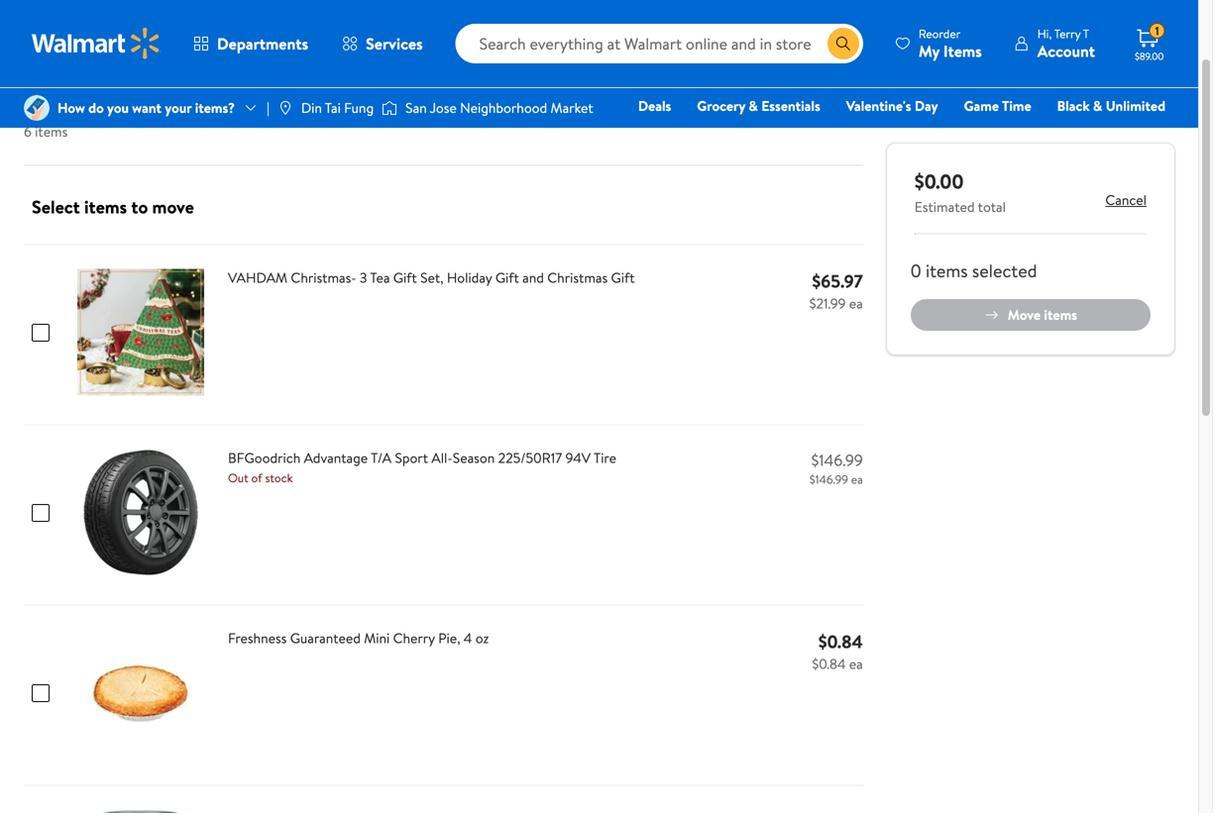 Task type: vqa. For each thing, say whether or not it's contained in the screenshot.
Cancel
yes



Task type: locate. For each thing, give the bounding box(es) containing it.
tea
[[370, 268, 390, 287]]

items right move
[[1044, 305, 1077, 325]]

Search search field
[[456, 24, 863, 63]]

1 horizontal spatial &
[[1093, 96, 1103, 115]]

out
[[228, 470, 248, 487]]

0 items selected status
[[911, 235, 1037, 299]]

6
[[24, 122, 32, 141]]

select
[[32, 195, 80, 220]]

 image
[[277, 100, 293, 116]]

1 & from the left
[[749, 96, 758, 115]]

$65.97 $21.99 ea
[[809, 269, 863, 313]]

$0.84 $0.84 ea
[[812, 630, 863, 674]]

gift left and
[[495, 268, 519, 287]]

gift
[[393, 268, 417, 287], [495, 268, 519, 287], [611, 268, 635, 287]]

ea for $65.97
[[849, 294, 863, 313]]

0 horizontal spatial my
[[24, 19, 42, 38]]

 image for san
[[382, 98, 398, 118]]

stock
[[265, 470, 293, 487]]

$0.00
[[915, 168, 964, 195]]

ea for $146.99
[[851, 471, 863, 488]]

bfgoodrich advantage t/a sport all-season 225/50r17 94v tire out of stock
[[228, 449, 617, 487]]

1
[[1155, 23, 1160, 39]]

holiday
[[447, 268, 492, 287]]

$0.00 estimated total
[[915, 168, 1006, 217]]

 image up 6
[[24, 95, 50, 121]]

items right 6
[[35, 122, 68, 141]]

gift right tea
[[393, 268, 417, 287]]

$0.84
[[818, 630, 863, 655], [812, 655, 846, 674]]

electronics link
[[780, 123, 865, 144]]

|
[[267, 98, 269, 117]]

0 horizontal spatial /
[[86, 19, 91, 38]]

1 vertical spatial my
[[919, 40, 940, 62]]

items for 0
[[926, 259, 968, 283]]

patient up how
[[24, 56, 99, 89]]

& right black
[[1093, 96, 1103, 115]]

ea inside $146.99 $146.99 ea
[[851, 471, 863, 488]]

of
[[251, 470, 262, 487]]

0 vertical spatial patient
[[147, 19, 190, 38]]

1 horizontal spatial my
[[919, 40, 940, 62]]

cancel button
[[1102, 168, 1151, 233]]

din tai fung
[[301, 98, 374, 117]]

items inside move items button
[[1044, 305, 1077, 325]]

time
[[1002, 96, 1032, 115]]

items inside 0 items selected status
[[926, 259, 968, 283]]

reorder
[[919, 25, 961, 42]]

items for move
[[1044, 305, 1077, 325]]

gift right christmas
[[611, 268, 635, 287]]

&
[[749, 96, 758, 115], [1093, 96, 1103, 115]]

2 gift from the left
[[495, 268, 519, 287]]

ea for $0.84
[[849, 655, 863, 674]]

valentine's day
[[846, 96, 938, 115]]

1 / from the left
[[86, 19, 91, 38]]

& for grocery
[[749, 96, 758, 115]]

tai
[[325, 98, 341, 117]]

oz
[[476, 629, 489, 648]]

lists link
[[99, 19, 126, 38]]

1 horizontal spatial /
[[134, 19, 139, 38]]

ea
[[849, 294, 863, 313], [851, 471, 863, 488], [849, 655, 863, 674]]

$146.99
[[811, 450, 863, 471], [810, 471, 848, 488]]

ea inside $65.97 $21.99 ea
[[849, 294, 863, 313]]

2 vertical spatial ea
[[849, 655, 863, 674]]

/ left lists link
[[86, 19, 91, 38]]

0 vertical spatial ea
[[849, 294, 863, 313]]

items right 0
[[926, 259, 968, 283]]

registry link
[[929, 123, 997, 144]]

 image for how
[[24, 95, 50, 121]]

services button
[[325, 20, 440, 67]]

how
[[57, 98, 85, 117]]

0 horizontal spatial gift
[[393, 268, 417, 287]]

0 vertical spatial my
[[24, 19, 42, 38]]

1 horizontal spatial  image
[[382, 98, 398, 118]]

din
[[301, 98, 322, 117]]

 image
[[24, 95, 50, 121], [382, 98, 398, 118]]

valentine's day link
[[837, 95, 947, 116]]

Walmart Site-Wide search field
[[456, 24, 863, 63]]

patient
[[147, 19, 190, 38], [24, 56, 99, 89]]

items left lists
[[45, 19, 78, 38]]

grocery & essentials link
[[688, 95, 829, 116]]

sport
[[395, 449, 428, 468]]

one debit
[[1014, 124, 1081, 143]]

my left items
[[919, 40, 940, 62]]

lists
[[99, 19, 126, 38]]

& inside black & unlimited fashion
[[1093, 96, 1103, 115]]

1 horizontal spatial gift
[[495, 268, 519, 287]]

game time
[[964, 96, 1032, 115]]

black
[[1057, 96, 1090, 115]]

/ right lists link
[[134, 19, 139, 38]]

2 horizontal spatial gift
[[611, 268, 635, 287]]

essentials
[[762, 96, 821, 115]]

fashion link
[[646, 123, 710, 144]]

grocery & essentials
[[697, 96, 821, 115]]

0
[[911, 259, 921, 283]]

items left to
[[84, 195, 127, 220]]

items
[[944, 40, 982, 62]]

selected
[[972, 259, 1037, 283]]

& up the home
[[749, 96, 758, 115]]

 image left san
[[382, 98, 398, 118]]

my left lists
[[24, 19, 42, 38]]

0 horizontal spatial &
[[749, 96, 758, 115]]

deals link
[[629, 95, 680, 116]]

0 horizontal spatial patient
[[24, 56, 99, 89]]

patient right lists
[[147, 19, 190, 38]]

departments
[[217, 33, 308, 55]]

patient link
[[147, 19, 190, 38]]

1 vertical spatial ea
[[851, 471, 863, 488]]

ea inside $0.84 $0.84 ea
[[849, 655, 863, 674]]

registry
[[937, 124, 988, 143]]

san
[[406, 98, 427, 117]]

items?
[[195, 98, 235, 117]]

walmart+ link
[[1098, 123, 1175, 144]]

0 horizontal spatial  image
[[24, 95, 50, 121]]

my
[[24, 19, 42, 38], [919, 40, 940, 62]]

account
[[1038, 40, 1095, 62]]

items
[[45, 19, 78, 38], [35, 122, 68, 141], [84, 195, 127, 220], [926, 259, 968, 283], [1044, 305, 1077, 325]]

2 & from the left
[[1093, 96, 1103, 115]]

BFGoodrich Advantage T/A Sport All-Season 225/50R17 94V Tire Out of stock checkbox
[[32, 505, 50, 522]]

/
[[86, 19, 91, 38], [134, 19, 139, 38]]

3 gift from the left
[[611, 268, 635, 287]]



Task type: describe. For each thing, give the bounding box(es) containing it.
94v
[[566, 449, 591, 468]]

auto link
[[873, 123, 921, 144]]

total
[[978, 197, 1006, 217]]

debit
[[1047, 124, 1081, 143]]

terry
[[1055, 25, 1081, 42]]

hi, terry t account
[[1038, 25, 1095, 62]]

deals
[[638, 96, 671, 115]]

black & unlimited link
[[1048, 95, 1175, 116]]

items for my
[[45, 19, 78, 38]]

guaranteed
[[290, 629, 361, 648]]

do
[[88, 98, 104, 117]]

jose
[[430, 98, 457, 117]]

season
[[453, 449, 495, 468]]

& for black
[[1093, 96, 1103, 115]]

0 items selected
[[911, 259, 1037, 283]]

services
[[366, 33, 423, 55]]

tire
[[594, 449, 617, 468]]

VAHDAM Christmas- 3 Tea Gift Set, Holiday Gift and Christmas Gift checkbox
[[32, 324, 50, 342]]

cancel
[[1106, 190, 1147, 210]]

want
[[132, 98, 162, 117]]

day
[[915, 96, 938, 115]]

fashion
[[655, 124, 701, 143]]

home
[[727, 124, 763, 143]]

t/a
[[371, 449, 392, 468]]

1 horizontal spatial patient
[[147, 19, 190, 38]]

black & unlimited fashion
[[655, 96, 1166, 143]]

4
[[464, 629, 472, 648]]

one
[[1014, 124, 1044, 143]]

game time link
[[955, 95, 1040, 116]]

$21.99
[[809, 294, 846, 313]]

move items
[[1008, 305, 1077, 325]]

christmas
[[547, 268, 608, 287]]

you
[[107, 98, 129, 117]]

my inside the reorder my items
[[919, 40, 940, 62]]

1 vertical spatial patient
[[24, 56, 99, 89]]

estimated
[[915, 197, 975, 217]]

search icon image
[[835, 36, 851, 52]]

freshness
[[228, 629, 287, 648]]

valentine's
[[846, 96, 912, 115]]

all-
[[432, 449, 453, 468]]

advantage
[[304, 449, 368, 468]]

my items / lists / patient
[[24, 19, 190, 38]]

items for select
[[84, 195, 127, 220]]

225/50r17
[[498, 449, 562, 468]]

reorder my items
[[919, 25, 982, 62]]

vahdam
[[228, 268, 288, 287]]

how do you want your items?
[[57, 98, 235, 117]]

clear search field text image
[[804, 36, 820, 52]]

walmart image
[[32, 28, 161, 59]]

set,
[[420, 268, 444, 287]]

move items button
[[911, 299, 1151, 331]]

move
[[152, 195, 194, 220]]

3
[[360, 268, 367, 287]]

Freshness Guaranteed Mini Cherry Pie, 4 oz checkbox
[[32, 685, 50, 703]]

move
[[1008, 305, 1041, 325]]

$146.99 $146.99 ea
[[810, 450, 863, 488]]

2 / from the left
[[134, 19, 139, 38]]

your
[[165, 98, 192, 117]]

mini
[[364, 629, 390, 648]]

pie,
[[438, 629, 460, 648]]

cherry
[[393, 629, 435, 648]]

electronics
[[789, 124, 856, 143]]

select items to move
[[32, 195, 194, 220]]

fung
[[344, 98, 374, 117]]

1 gift from the left
[[393, 268, 417, 287]]

neighborhood
[[460, 98, 547, 117]]

$65.97
[[812, 269, 863, 294]]

home link
[[718, 123, 772, 144]]

departments button
[[176, 20, 325, 67]]

walmart+
[[1107, 124, 1166, 143]]

my items link
[[24, 19, 78, 38]]

items for 6
[[35, 122, 68, 141]]

freshness guaranteed mini cherry pie, 4 oz
[[228, 629, 489, 648]]

t
[[1083, 25, 1089, 42]]

bfgoodrich
[[228, 449, 301, 468]]

unlimited
[[1106, 96, 1166, 115]]

vahdam christmas- 3 tea gift set, holiday gift and christmas gift
[[228, 268, 635, 287]]

one debit link
[[1005, 123, 1090, 144]]

and
[[523, 268, 544, 287]]

$89.00
[[1135, 50, 1164, 63]]

christmas-
[[291, 268, 356, 287]]

to
[[131, 195, 148, 220]]

6 items
[[24, 122, 68, 141]]

game
[[964, 96, 999, 115]]



